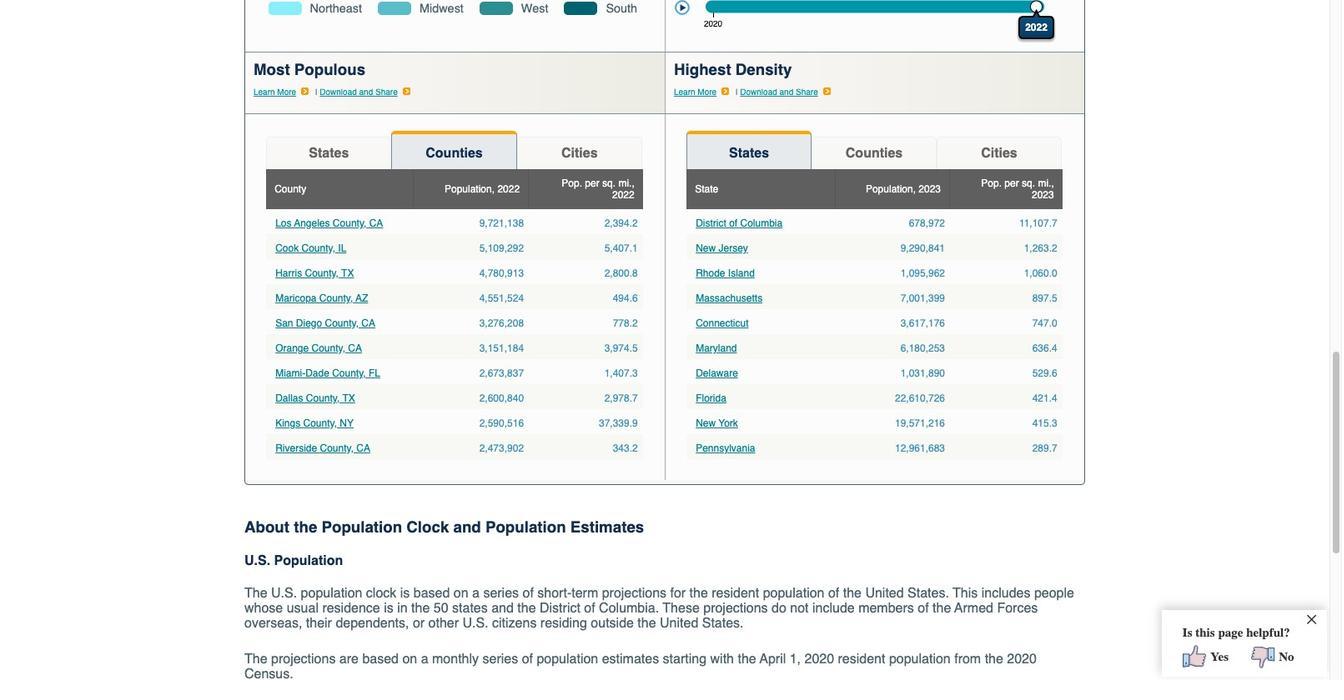 Task type: describe. For each thing, give the bounding box(es) containing it.
these
[[663, 602, 700, 617]]

rhode island
[[696, 268, 755, 279]]

1 horizontal spatial states.
[[908, 587, 950, 602]]

new jersey link
[[692, 239, 753, 259]]

cook county, il
[[275, 243, 347, 254]]

494.6
[[613, 293, 638, 305]]

of right not
[[829, 587, 840, 602]]

pop. for highest density
[[982, 178, 1002, 189]]

most
[[254, 61, 290, 78]]

289.7
[[1033, 443, 1058, 455]]

tx for harris county, tx
[[341, 268, 354, 279]]

share for populous
[[376, 87, 398, 97]]

riverside county, ca link
[[271, 439, 375, 459]]

harris
[[275, 268, 302, 279]]

in
[[397, 602, 408, 617]]

population left from
[[889, 653, 951, 668]]

of right the "short-"
[[584, 602, 596, 617]]

riverside
[[275, 443, 317, 455]]

columbia
[[741, 218, 783, 229]]

az
[[356, 293, 368, 305]]

1 2020 from the left
[[805, 653, 835, 668]]

counties for most populous
[[426, 146, 483, 161]]

download for density
[[740, 87, 778, 97]]

population up the "short-"
[[486, 519, 566, 537]]

u.s. population
[[245, 554, 343, 569]]

learn more link for highest
[[674, 87, 729, 97]]

jersey
[[719, 243, 748, 254]]

forces
[[998, 602, 1038, 617]]

county, left fl
[[332, 368, 366, 380]]

northeast
[[310, 2, 366, 15]]

los angeles county, ca
[[275, 218, 383, 229]]

delaware
[[696, 368, 738, 380]]

the right with
[[738, 653, 757, 668]]

415.3
[[1033, 418, 1058, 430]]

11,107.7
[[1020, 218, 1058, 229]]

the for the projections are based on a monthly series of population estimates starting with the april 1, 2020 resident population from the 2020 census.
[[245, 653, 268, 668]]

is this page helpful?
[[1183, 627, 1291, 641]]

population left clock
[[322, 519, 402, 537]]

12,961,683
[[895, 443, 945, 455]]

county
[[275, 184, 306, 195]]

new york
[[696, 418, 738, 430]]

50
[[434, 602, 449, 617]]

other
[[429, 617, 459, 632]]

3,974.5
[[605, 343, 638, 355]]

19,571,216
[[895, 418, 945, 430]]

1 horizontal spatial projections
[[602, 587, 667, 602]]

population up their
[[301, 587, 363, 602]]

about
[[245, 519, 290, 537]]

members
[[859, 602, 914, 617]]

population up usual
[[274, 554, 343, 569]]

county, for harris county, tx
[[305, 268, 339, 279]]

los
[[275, 218, 292, 229]]

and down "populous"
[[359, 87, 373, 97]]

2022 inside pop. per sq. mi., 2022
[[613, 189, 635, 201]]

more for highest
[[698, 87, 717, 97]]

based inside the projections are based on a monthly series of population estimates starting with the april 1, 2020 resident population from the 2020 census.
[[363, 653, 399, 668]]

no
[[1279, 651, 1295, 665]]

sq. for highest density
[[1022, 178, 1036, 189]]

miami-dade county, fl
[[275, 368, 380, 380]]

counties for highest density
[[846, 146, 903, 161]]

county, for orange county, ca
[[312, 343, 345, 355]]

2,800.8
[[605, 268, 638, 279]]

clock
[[366, 587, 397, 602]]

connecticut
[[696, 318, 749, 330]]

ca inside 'los angeles county, ca' link
[[369, 218, 383, 229]]

maricopa
[[275, 293, 317, 305]]

22,610,726
[[895, 393, 945, 405]]

county, for dallas county, tx
[[306, 393, 340, 405]]

sq. for most populous
[[603, 178, 616, 189]]

is
[[1183, 627, 1193, 641]]

highest
[[674, 61, 732, 78]]

the left the "short-"
[[518, 602, 536, 617]]

not
[[790, 602, 809, 617]]

1,407.3
[[605, 368, 638, 380]]

thumbs down image image
[[1233, 646, 1276, 670]]

cities for highest density
[[982, 146, 1018, 161]]

angeles
[[294, 218, 330, 229]]

tx for dallas county, tx
[[343, 393, 355, 405]]

343.2
[[613, 443, 638, 455]]

district of columbia
[[696, 218, 783, 229]]

population, 2023
[[866, 184, 941, 195]]

rhode
[[696, 268, 726, 279]]

county, up il
[[333, 218, 367, 229]]

maricopa county, az
[[275, 293, 368, 305]]

armed
[[955, 602, 994, 617]]

on inside the projections are based on a monthly series of population estimates starting with the april 1, 2020 resident population from the 2020 census.
[[403, 653, 417, 668]]

states for density
[[729, 146, 769, 161]]

pennsylvania link
[[692, 439, 760, 459]]

1 horizontal spatial is
[[400, 587, 410, 602]]

of right members
[[918, 602, 929, 617]]

✕
[[1307, 613, 1317, 628]]

resident inside the u.s. population clock is based on a series of short-term projections for the resident population of the united states. this includes people whose usual residence is in the 50 states and the district of columbia. these projections do not include members of the armed forces overseas, their dependents, or other u.s. citizens residing outside the united states.
[[712, 587, 760, 602]]

orange county, ca
[[275, 343, 362, 355]]

download and share link for density
[[740, 87, 831, 97]]

massachusetts
[[696, 293, 763, 305]]

mi., for most populous
[[619, 178, 635, 189]]

county, for maricopa county, az
[[319, 293, 353, 305]]

dade
[[306, 368, 329, 380]]

learn for highest density
[[674, 87, 696, 97]]

the for the u.s. population clock is based on a series of short-term projections for the resident population of the united states. this includes people whose usual residence is in the 50 states and the district of columbia. these projections do not include members of the armed forces overseas, their dependents, or other u.s. citizens residing outside the united states.
[[245, 587, 268, 602]]

0 vertical spatial united
[[866, 587, 904, 602]]

0 horizontal spatial 2023
[[919, 184, 941, 195]]

miami-dade county, fl link
[[271, 364, 385, 384]]

636.4
[[1033, 343, 1058, 355]]

states link for density
[[687, 131, 812, 169]]

monthly
[[432, 653, 479, 668]]

529.6
[[1033, 368, 1058, 380]]

7,001,399
[[901, 293, 945, 305]]

mi., for highest density
[[1038, 178, 1055, 189]]

district inside the u.s. population clock is based on a series of short-term projections for the resident population of the united states. this includes people whose usual residence is in the 50 states and the district of columbia. these projections do not include members of the armed forces overseas, their dependents, or other u.s. citizens residing outside the united states.
[[540, 602, 581, 617]]

and inside the u.s. population clock is based on a series of short-term projections for the resident population of the united states. this includes people whose usual residence is in the 50 states and the district of columbia. these projections do not include members of the armed forces overseas, their dependents, or other u.s. citizens residing outside the united states.
[[492, 602, 514, 617]]

1,
[[790, 653, 801, 668]]

1,263.2
[[1024, 243, 1058, 254]]

9,290,841
[[901, 243, 945, 254]]

kings
[[275, 418, 301, 430]]

columbia.
[[599, 602, 659, 617]]

a inside the u.s. population clock is based on a series of short-term projections for the resident population of the united states. this includes people whose usual residence is in the 50 states and the district of columbia. these projections do not include members of the armed forces overseas, their dependents, or other u.s. citizens residing outside the united states.
[[472, 587, 480, 602]]

san diego county, ca
[[275, 318, 376, 330]]

the right not
[[843, 587, 862, 602]]

delaware link
[[692, 364, 743, 384]]

pop. per sq. mi., 2022
[[562, 178, 635, 201]]

estimates
[[571, 519, 644, 537]]

population, for populous
[[445, 184, 495, 195]]

of inside district of columbia link
[[729, 218, 738, 229]]

ca inside the "san diego county, ca" link
[[362, 318, 376, 330]]

page
[[1219, 627, 1244, 641]]

do
[[772, 602, 787, 617]]

0 vertical spatial u.s.
[[245, 554, 270, 569]]

projections inside the projections are based on a monthly series of population estimates starting with the april 1, 2020 resident population from the 2020 census.
[[271, 653, 336, 668]]

diego
[[296, 318, 322, 330]]

learn for most populous
[[254, 87, 275, 97]]

cook
[[275, 243, 299, 254]]

learn more for highest
[[674, 87, 717, 97]]

2,600,840
[[480, 393, 524, 405]]

cities for most populous
[[562, 146, 598, 161]]

county, for kings county, ny
[[303, 418, 337, 430]]

populous
[[294, 61, 366, 78]]



Task type: locate. For each thing, give the bounding box(es) containing it.
2 cities link from the left
[[937, 137, 1062, 169]]

the right outside at the bottom of page
[[638, 617, 656, 632]]

0 horizontal spatial based
[[363, 653, 399, 668]]

west
[[521, 2, 552, 15]]

2 horizontal spatial projections
[[704, 602, 768, 617]]

1 horizontal spatial based
[[414, 587, 450, 602]]

san diego county, ca link
[[271, 314, 380, 334]]

2022 up 2,394.2
[[613, 189, 635, 201]]

1 vertical spatial on
[[403, 653, 417, 668]]

1 pop. from the left
[[562, 178, 582, 189]]

0 horizontal spatial 2020
[[805, 653, 835, 668]]

1 vertical spatial united
[[660, 617, 699, 632]]

states. left this
[[908, 587, 950, 602]]

2023 up 11,107.7
[[1032, 189, 1055, 201]]

estimates
[[602, 653, 659, 668]]

1 states from the left
[[309, 146, 349, 161]]

county, for cook county, il
[[302, 243, 335, 254]]

2 learn more link from the left
[[674, 87, 729, 97]]

0 horizontal spatial more
[[277, 87, 296, 97]]

south
[[606, 2, 638, 15]]

district up new jersey link
[[696, 218, 727, 229]]

series inside the projections are based on a monthly series of population estimates starting with the april 1, 2020 resident population from the 2020 census.
[[483, 653, 518, 668]]

tx
[[341, 268, 354, 279], [343, 393, 355, 405]]

and down density on the right of page
[[780, 87, 794, 97]]

states link for populous
[[266, 137, 392, 169]]

6,180,253
[[901, 343, 945, 355]]

district right the citizens
[[540, 602, 581, 617]]

population
[[322, 519, 402, 537], [486, 519, 566, 537], [274, 554, 343, 569]]

florida link
[[692, 389, 731, 409]]

projections up outside at the bottom of page
[[602, 587, 667, 602]]

the right from
[[985, 653, 1004, 668]]

this
[[953, 587, 978, 602]]

based inside the u.s. population clock is based on a series of short-term projections for the resident population of the united states. this includes people whose usual residence is in the 50 states and the district of columbia. these projections do not include members of the armed forces overseas, their dependents, or other u.s. citizens residing outside the united states.
[[414, 587, 450, 602]]

counties up population, 2023
[[846, 146, 903, 161]]

2 learn from the left
[[674, 87, 696, 97]]

1 share from the left
[[376, 87, 398, 97]]

0 horizontal spatial cities
[[562, 146, 598, 161]]

1 horizontal spatial |
[[736, 87, 738, 97]]

a inside the projections are based on a monthly series of population estimates starting with the april 1, 2020 resident population from the 2020 census.
[[421, 653, 429, 668]]

series inside the u.s. population clock is based on a series of short-term projections for the resident population of the united states. this includes people whose usual residence is in the 50 states and the district of columbia. these projections do not include members of the armed forces overseas, their dependents, or other u.s. citizens residing outside the united states.
[[483, 587, 519, 602]]

per inside pop. per sq. mi., 2022
[[585, 178, 600, 189]]

1 learn more link from the left
[[254, 87, 309, 97]]

u.s. down "about"
[[245, 554, 270, 569]]

orange county, ca link
[[271, 339, 366, 359]]

and right clock
[[454, 519, 481, 537]]

0 horizontal spatial projections
[[271, 653, 336, 668]]

per for highest density
[[1005, 178, 1019, 189]]

massachusetts link
[[692, 289, 767, 309]]

0 horizontal spatial a
[[421, 653, 429, 668]]

1 horizontal spatial per
[[1005, 178, 1019, 189]]

dallas county, tx link
[[271, 389, 359, 409]]

1 per from the left
[[585, 178, 600, 189]]

0 horizontal spatial | download and share
[[313, 87, 398, 97]]

| down the most populous
[[315, 87, 318, 97]]

the
[[245, 587, 268, 602], [245, 653, 268, 668]]

0 horizontal spatial district
[[540, 602, 581, 617]]

0 horizontal spatial u.s.
[[245, 554, 270, 569]]

states
[[452, 602, 488, 617]]

states. up with
[[702, 617, 744, 632]]

download down "populous"
[[320, 87, 357, 97]]

download and share link down density on the right of page
[[740, 87, 831, 97]]

cities link for highest density
[[937, 137, 1062, 169]]

0 horizontal spatial cities link
[[517, 137, 642, 169]]

series down the citizens
[[483, 653, 518, 668]]

short-
[[538, 587, 572, 602]]

0 horizontal spatial population,
[[445, 184, 495, 195]]

0 vertical spatial tx
[[341, 268, 354, 279]]

1 horizontal spatial 2023
[[1032, 189, 1055, 201]]

miami-
[[275, 368, 306, 380]]

| download and share down "populous"
[[313, 87, 398, 97]]

0 vertical spatial district
[[696, 218, 727, 229]]

| download and share down density on the right of page
[[734, 87, 818, 97]]

1 cities from the left
[[562, 146, 598, 161]]

learn more for most
[[254, 87, 296, 97]]

more down the highest
[[698, 87, 717, 97]]

0 horizontal spatial |
[[315, 87, 318, 97]]

37,339.9
[[599, 418, 638, 430]]

people
[[1035, 587, 1075, 602]]

0 horizontal spatial download and share link
[[320, 87, 410, 97]]

1 horizontal spatial mi.,
[[1038, 178, 1055, 189]]

1 horizontal spatial cities link
[[937, 137, 1062, 169]]

1 more from the left
[[277, 87, 296, 97]]

sq. inside pop. per sq. mi., 2023
[[1022, 178, 1036, 189]]

3,617,176
[[901, 318, 945, 330]]

learn down the highest
[[674, 87, 696, 97]]

1 horizontal spatial on
[[454, 587, 469, 602]]

1 vertical spatial tx
[[343, 393, 355, 405]]

9,721,138
[[480, 218, 524, 229]]

1 | from the left
[[315, 87, 318, 97]]

1 download from the left
[[320, 87, 357, 97]]

0 horizontal spatial counties link
[[392, 131, 517, 169]]

2 the from the top
[[245, 653, 268, 668]]

1 vertical spatial new
[[696, 418, 716, 430]]

april
[[760, 653, 786, 668]]

about the population clock and population estimates
[[245, 519, 644, 537]]

states up 'los angeles county, ca' link
[[309, 146, 349, 161]]

the down overseas,
[[245, 653, 268, 668]]

1 horizontal spatial sq.
[[1022, 178, 1036, 189]]

0 horizontal spatial per
[[585, 178, 600, 189]]

download for populous
[[320, 87, 357, 97]]

share
[[376, 87, 398, 97], [796, 87, 818, 97]]

1 counties from the left
[[426, 146, 483, 161]]

per inside pop. per sq. mi., 2023
[[1005, 178, 1019, 189]]

download down density on the right of page
[[740, 87, 778, 97]]

1 horizontal spatial counties link
[[812, 137, 937, 169]]

and
[[359, 87, 373, 97], [780, 87, 794, 97], [454, 519, 481, 537], [492, 602, 514, 617]]

resident inside the projections are based on a monthly series of population estimates starting with the april 1, 2020 resident population from the 2020 census.
[[838, 653, 886, 668]]

0 horizontal spatial on
[[403, 653, 417, 668]]

county, up miami-dade county, fl
[[312, 343, 345, 355]]

county, left the az
[[319, 293, 353, 305]]

learn more link for most
[[254, 87, 309, 97]]

0 horizontal spatial states
[[309, 146, 349, 161]]

on down or on the bottom
[[403, 653, 417, 668]]

fl
[[369, 368, 380, 380]]

1 horizontal spatial u.s.
[[271, 587, 297, 602]]

a left monthly
[[421, 653, 429, 668]]

1 vertical spatial district
[[540, 602, 581, 617]]

1 horizontal spatial resident
[[838, 653, 886, 668]]

2 | from the left
[[736, 87, 738, 97]]

897.5
[[1033, 293, 1058, 305]]

with
[[711, 653, 734, 668]]

the up overseas,
[[245, 587, 268, 602]]

2,978.7
[[605, 393, 638, 405]]

projections
[[602, 587, 667, 602], [704, 602, 768, 617], [271, 653, 336, 668]]

2 sq. from the left
[[1022, 178, 1036, 189]]

pop. inside pop. per sq. mi., 2023
[[982, 178, 1002, 189]]

sq. up 11,107.7
[[1022, 178, 1036, 189]]

of
[[729, 218, 738, 229], [523, 587, 534, 602], [829, 587, 840, 602], [584, 602, 596, 617], [918, 602, 929, 617], [522, 653, 533, 668]]

learn more link down the highest
[[674, 87, 729, 97]]

term
[[572, 587, 598, 602]]

0 horizontal spatial is
[[384, 602, 394, 617]]

of up jersey
[[729, 218, 738, 229]]

county, up maricopa county, az link
[[305, 268, 339, 279]]

learn more down the highest
[[674, 87, 717, 97]]

1 vertical spatial u.s.
[[271, 587, 297, 602]]

of left the "short-"
[[523, 587, 534, 602]]

new for new jersey
[[696, 243, 716, 254]]

florida
[[696, 393, 727, 405]]

0 horizontal spatial learn more link
[[254, 87, 309, 97]]

1 learn from the left
[[254, 87, 275, 97]]

1 horizontal spatial more
[[698, 87, 717, 97]]

states up the district of columbia
[[729, 146, 769, 161]]

population, 2022
[[445, 184, 520, 195]]

share for density
[[796, 87, 818, 97]]

1 vertical spatial the
[[245, 653, 268, 668]]

ca right the angeles
[[369, 218, 383, 229]]

2 | download and share from the left
[[734, 87, 818, 97]]

1 horizontal spatial cities
[[982, 146, 1018, 161]]

pop. for most populous
[[562, 178, 582, 189]]

san
[[275, 318, 293, 330]]

2 counties from the left
[[846, 146, 903, 161]]

population up 1,
[[763, 587, 825, 602]]

3,151,184
[[480, 343, 524, 355]]

1 horizontal spatial share
[[796, 87, 818, 97]]

0 horizontal spatial resident
[[712, 587, 760, 602]]

0 horizontal spatial mi.,
[[619, 178, 635, 189]]

2 2020 from the left
[[1007, 653, 1037, 668]]

1 horizontal spatial learn more
[[674, 87, 717, 97]]

2 horizontal spatial u.s.
[[463, 617, 489, 632]]

1 vertical spatial states.
[[702, 617, 744, 632]]

is right clock
[[400, 587, 410, 602]]

cities up pop. per sq. mi., 2022
[[562, 146, 598, 161]]

united down 'for'
[[660, 617, 699, 632]]

new left york
[[696, 418, 716, 430]]

| down highest density
[[736, 87, 738, 97]]

new up rhode
[[696, 243, 716, 254]]

0 vertical spatial the
[[245, 587, 268, 602]]

county, up riverside county, ca link
[[303, 418, 337, 430]]

and right states
[[492, 602, 514, 617]]

2,473,902
[[480, 443, 524, 455]]

more for most
[[277, 87, 296, 97]]

2023 inside pop. per sq. mi., 2023
[[1032, 189, 1055, 201]]

states for populous
[[309, 146, 349, 161]]

2 pop. from the left
[[982, 178, 1002, 189]]

the left this
[[933, 602, 952, 617]]

1 vertical spatial resident
[[838, 653, 886, 668]]

1,095,962
[[901, 268, 945, 279]]

the right 'for'
[[690, 587, 708, 602]]

projections down their
[[271, 653, 336, 668]]

population down residing
[[537, 653, 599, 668]]

are
[[339, 653, 359, 668]]

county, down maricopa county, az link
[[325, 318, 359, 330]]

0 horizontal spatial sq.
[[603, 178, 616, 189]]

learn more link
[[254, 87, 309, 97], [674, 87, 729, 97]]

2,394.2
[[605, 218, 638, 229]]

1 horizontal spatial counties
[[846, 146, 903, 161]]

2020 down the forces
[[1007, 653, 1037, 668]]

1 learn more from the left
[[254, 87, 296, 97]]

counties link for highest density
[[812, 137, 937, 169]]

maryland link
[[692, 339, 741, 359]]

| download and share for highest density
[[734, 87, 818, 97]]

1 horizontal spatial a
[[472, 587, 480, 602]]

district
[[696, 218, 727, 229], [540, 602, 581, 617]]

1 the from the top
[[245, 587, 268, 602]]

1 horizontal spatial learn
[[674, 87, 696, 97]]

population, up 9,721,138
[[445, 184, 495, 195]]

1 cities link from the left
[[517, 137, 642, 169]]

county, left il
[[302, 243, 335, 254]]

county, down miami-dade county, fl
[[306, 393, 340, 405]]

2 download from the left
[[740, 87, 778, 97]]

riverside county, ca
[[275, 443, 370, 455]]

1 sq. from the left
[[603, 178, 616, 189]]

0 horizontal spatial states link
[[266, 137, 392, 169]]

harris county, tx
[[275, 268, 354, 279]]

0 vertical spatial series
[[483, 587, 519, 602]]

island
[[728, 268, 755, 279]]

0 vertical spatial based
[[414, 587, 450, 602]]

starting
[[663, 653, 707, 668]]

the
[[294, 519, 317, 537], [690, 587, 708, 602], [843, 587, 862, 602], [411, 602, 430, 617], [518, 602, 536, 617], [933, 602, 952, 617], [638, 617, 656, 632], [738, 653, 757, 668], [985, 653, 1004, 668]]

1 vertical spatial series
[[483, 653, 518, 668]]

tx inside 'link'
[[341, 268, 354, 279]]

1 horizontal spatial 2020
[[1007, 653, 1037, 668]]

projections left do
[[704, 602, 768, 617]]

0 horizontal spatial states.
[[702, 617, 744, 632]]

counties link up population, 2022 on the left top
[[392, 131, 517, 169]]

1 horizontal spatial district
[[696, 218, 727, 229]]

ca inside riverside county, ca link
[[357, 443, 370, 455]]

mi., inside pop. per sq. mi., 2022
[[619, 178, 635, 189]]

midwest
[[420, 2, 467, 15]]

download
[[320, 87, 357, 97], [740, 87, 778, 97]]

|
[[315, 87, 318, 97], [736, 87, 738, 97]]

0 vertical spatial on
[[454, 587, 469, 602]]

2023 up "678,972"
[[919, 184, 941, 195]]

resident left do
[[712, 587, 760, 602]]

include
[[813, 602, 855, 617]]

2 population, from the left
[[866, 184, 916, 195]]

2,590,516
[[480, 418, 524, 430]]

cities
[[562, 146, 598, 161], [982, 146, 1018, 161]]

2 mi., from the left
[[1038, 178, 1055, 189]]

thumbs up image image
[[1183, 646, 1207, 670]]

mi., up 11,107.7
[[1038, 178, 1055, 189]]

maricopa county, az link
[[271, 289, 372, 309]]

dallas county, tx
[[275, 393, 355, 405]]

based right the are
[[363, 653, 399, 668]]

on right 50 at the bottom
[[454, 587, 469, 602]]

sq. inside pop. per sq. mi., 2022
[[603, 178, 616, 189]]

2 more from the left
[[698, 87, 717, 97]]

on
[[454, 587, 469, 602], [403, 653, 417, 668]]

u.s. up overseas,
[[271, 587, 297, 602]]

counties link for most populous
[[392, 131, 517, 169]]

1 horizontal spatial download
[[740, 87, 778, 97]]

cities link for most populous
[[517, 137, 642, 169]]

for
[[670, 587, 686, 602]]

ca inside the orange county, ca link
[[348, 343, 362, 355]]

0 horizontal spatial counties
[[426, 146, 483, 161]]

states link
[[687, 131, 812, 169], [266, 137, 392, 169]]

2 vertical spatial u.s.
[[463, 617, 489, 632]]

u.s.
[[245, 554, 270, 569], [271, 587, 297, 602], [463, 617, 489, 632]]

2 states from the left
[[729, 146, 769, 161]]

mi.,
[[619, 178, 635, 189], [1038, 178, 1055, 189]]

helpful?
[[1247, 627, 1291, 641]]

harris county, tx link
[[271, 264, 358, 284]]

1 horizontal spatial states
[[729, 146, 769, 161]]

0 horizontal spatial download
[[320, 87, 357, 97]]

mi., up 2,394.2
[[619, 178, 635, 189]]

1 horizontal spatial download and share link
[[740, 87, 831, 97]]

ca down the az
[[362, 318, 376, 330]]

1 vertical spatial a
[[421, 653, 429, 668]]

2 per from the left
[[1005, 178, 1019, 189]]

0 horizontal spatial united
[[660, 617, 699, 632]]

per for most populous
[[585, 178, 600, 189]]

2 learn more from the left
[[674, 87, 717, 97]]

0 horizontal spatial pop.
[[562, 178, 582, 189]]

population, up "678,972"
[[866, 184, 916, 195]]

1 horizontal spatial | download and share
[[734, 87, 818, 97]]

of inside the projections are based on a monthly series of population estimates starting with the april 1, 2020 resident population from the 2020 census.
[[522, 653, 533, 668]]

based up other at the bottom left
[[414, 587, 450, 602]]

density
[[736, 61, 792, 78]]

0 horizontal spatial learn
[[254, 87, 275, 97]]

the inside the u.s. population clock is based on a series of short-term projections for the resident population of the united states. this includes people whose usual residence is in the 50 states and the district of columbia. these projections do not include members of the armed forces overseas, their dependents, or other u.s. citizens residing outside the united states.
[[245, 587, 268, 602]]

of down the citizens
[[522, 653, 533, 668]]

1 horizontal spatial learn more link
[[674, 87, 729, 97]]

download and share link for populous
[[320, 87, 410, 97]]

2 new from the top
[[696, 418, 716, 430]]

1 horizontal spatial population,
[[866, 184, 916, 195]]

1 mi., from the left
[[619, 178, 635, 189]]

2022 up 9,721,138
[[498, 184, 520, 195]]

0 horizontal spatial learn more
[[254, 87, 296, 97]]

1 new from the top
[[696, 243, 716, 254]]

2020 right 1,
[[805, 653, 835, 668]]

mi., inside pop. per sq. mi., 2023
[[1038, 178, 1055, 189]]

1 horizontal spatial pop.
[[982, 178, 1002, 189]]

highest density
[[674, 61, 792, 78]]

1 horizontal spatial states link
[[687, 131, 812, 169]]

1 download and share link from the left
[[320, 87, 410, 97]]

u.s. right other at the bottom left
[[463, 617, 489, 632]]

learn down most
[[254, 87, 275, 97]]

0 horizontal spatial share
[[376, 87, 398, 97]]

2 share from the left
[[796, 87, 818, 97]]

1 population, from the left
[[445, 184, 495, 195]]

population
[[301, 587, 363, 602], [763, 587, 825, 602], [537, 653, 599, 668], [889, 653, 951, 668]]

ca down kings county, ny link on the left
[[357, 443, 370, 455]]

on inside the u.s. population clock is based on a series of short-term projections for the resident population of the united states. this includes people whose usual residence is in the 50 states and the district of columbia. these projections do not include members of the armed forces overseas, their dependents, or other u.s. citizens residing outside the united states.
[[454, 587, 469, 602]]

| download and share
[[313, 87, 398, 97], [734, 87, 818, 97]]

ca
[[369, 218, 383, 229], [362, 318, 376, 330], [348, 343, 362, 355], [357, 443, 370, 455]]

2 download and share link from the left
[[740, 87, 831, 97]]

new for new york
[[696, 418, 716, 430]]

new york link
[[692, 414, 743, 434]]

york
[[719, 418, 738, 430]]

is left in
[[384, 602, 394, 617]]

1 vertical spatial based
[[363, 653, 399, 668]]

the right in
[[411, 602, 430, 617]]

0 vertical spatial states.
[[908, 587, 950, 602]]

download and share link down "populous"
[[320, 87, 410, 97]]

county, for riverside county, ca
[[320, 443, 354, 455]]

0 vertical spatial a
[[472, 587, 480, 602]]

1 horizontal spatial united
[[866, 587, 904, 602]]

1 horizontal spatial 2022
[[613, 189, 635, 201]]

population, for density
[[866, 184, 916, 195]]

1 | download and share from the left
[[313, 87, 398, 97]]

0 vertical spatial new
[[696, 243, 716, 254]]

2 cities from the left
[[982, 146, 1018, 161]]

residence
[[322, 602, 380, 617]]

cities up pop. per sq. mi., 2023
[[982, 146, 1018, 161]]

county, inside 'link'
[[305, 268, 339, 279]]

| for density
[[736, 87, 738, 97]]

kings county, ny
[[275, 418, 354, 430]]

whose
[[245, 602, 283, 617]]

| for populous
[[315, 87, 318, 97]]

a right 50 at the bottom
[[472, 587, 480, 602]]

sq. up 2,394.2
[[603, 178, 616, 189]]

states link up state on the right top
[[687, 131, 812, 169]]

counties up population, 2022 on the left top
[[426, 146, 483, 161]]

pop. inside pop. per sq. mi., 2022
[[562, 178, 582, 189]]

0 vertical spatial resident
[[712, 587, 760, 602]]

counties link up population, 2023
[[812, 137, 937, 169]]

resident down members
[[838, 653, 886, 668]]

0 horizontal spatial 2022
[[498, 184, 520, 195]]

cities link up pop. per sq. mi., 2023
[[937, 137, 1062, 169]]

kings county, ny link
[[271, 414, 358, 434]]

| download and share for most populous
[[313, 87, 398, 97]]

cook county, il link
[[271, 239, 351, 259]]

tx up ny
[[343, 393, 355, 405]]

the up u.s. population
[[294, 519, 317, 537]]

ca up miami-dade county, fl
[[348, 343, 362, 355]]

the inside the projections are based on a monthly series of population estimates starting with the april 1, 2020 resident population from the 2020 census.
[[245, 653, 268, 668]]



Task type: vqa. For each thing, say whether or not it's contained in the screenshot.
Massachusetts
yes



